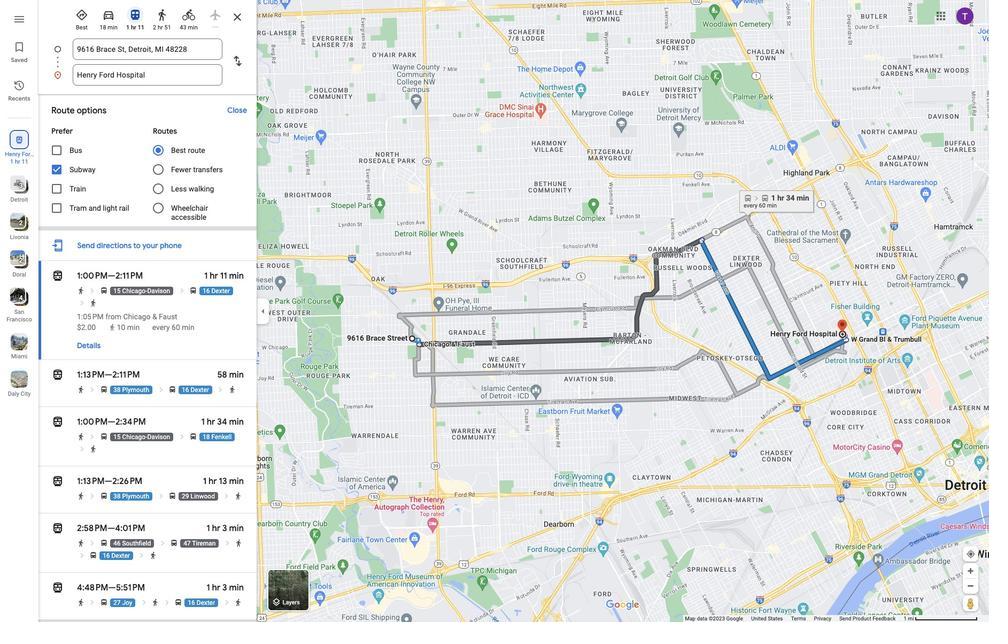Task type: locate. For each thing, give the bounding box(es) containing it.
phone
[[160, 241, 182, 250]]

1 davison from the top
[[147, 287, 170, 295]]

options
[[77, 105, 107, 116]]

29 linwood
[[182, 493, 215, 500]]

transit image right driving image on the left top
[[129, 9, 142, 21]]

0 vertical spatial davison
[[147, 287, 170, 295]]

38 plymouth down 1:13 pm — 2:11 pm
[[113, 386, 149, 394]]

fenkell
[[212, 433, 232, 441]]

send inside button
[[77, 241, 95, 250]]

1 vertical spatial 38 plymouth
[[113, 493, 149, 500]]

1 vertical spatial davison
[[147, 433, 170, 441]]

list
[[39, 39, 257, 86]]

— for 4:48 pm — 5:51 pm
[[108, 583, 116, 593]]

1:00 pm left 2:34 pm
[[77, 417, 108, 427]]

Best radio
[[71, 4, 93, 32]]

2 none field from the top
[[77, 64, 218, 86]]

16
[[203, 287, 210, 295], [182, 386, 189, 394], [103, 552, 110, 560], [188, 599, 195, 607]]

2 places element
[[12, 218, 23, 228], [12, 256, 23, 265]]

faust
[[159, 312, 177, 321]]

2 places element for doral
[[12, 256, 23, 265]]

2 38 plymouth from the top
[[113, 493, 149, 500]]

2 1:00 pm from the top
[[77, 417, 108, 427]]

chicago- for 1:00 pm — 2:11 pm
[[122, 287, 147, 295]]

0 vertical spatial 18
[[100, 24, 106, 31]]

chicago- for 1:00 pm — 2:34 pm
[[122, 433, 147, 441]]

henry
[[5, 151, 20, 158]]

1 none field from the top
[[77, 39, 218, 60]]

— up 46
[[107, 523, 115, 534]]

walking image
[[156, 9, 169, 21], [109, 324, 116, 331]]

2:11 pm up 2:34 pm
[[112, 370, 140, 380]]

bus image
[[100, 287, 108, 295], [189, 287, 197, 295], [100, 386, 108, 394], [169, 386, 177, 394], [100, 433, 108, 441], [189, 433, 197, 441], [100, 492, 108, 500], [169, 492, 177, 500], [170, 539, 178, 547], [89, 552, 97, 560], [100, 599, 108, 607], [175, 599, 183, 607]]

0 horizontal spatial best
[[76, 24, 88, 31]]

1 1 hr 3 min from the top
[[207, 523, 244, 534]]

best inside radio
[[76, 24, 88, 31]]

1 vertical spatial best
[[171, 146, 186, 155]]

18 left fenkell
[[203, 433, 210, 441]]

0 vertical spatial send
[[77, 241, 95, 250]]

2 vertical spatial 3
[[222, 583, 227, 593]]

1 horizontal spatial walking image
[[156, 9, 169, 21]]

18 down driving image on the left top
[[100, 24, 106, 31]]

29
[[182, 493, 189, 500]]

2:11 pm for 1:00 pm — 2:11 pm
[[116, 271, 143, 281]]

— down 1:13 pm — 2:11 pm
[[108, 417, 116, 427]]

1 horizontal spatial 18
[[203, 433, 210, 441]]

1 horizontal spatial best
[[171, 146, 186, 155]]

46 southfield
[[113, 540, 151, 547]]

2 transit image from the top
[[51, 415, 64, 430]]

send product feedback
[[840, 616, 896, 622]]

1 vertical spatial 15 chicago-davison
[[113, 433, 170, 441]]

43 min radio
[[178, 4, 200, 32]]

1:00 pm for 1:00 pm — 2:34 pm
[[77, 417, 108, 427]]

18
[[100, 24, 106, 31], [203, 433, 210, 441]]

2 vertical spatial transit image
[[51, 580, 64, 595]]

hr inside radio
[[131, 24, 136, 31]]

1:00 pm
[[77, 271, 108, 281], [77, 417, 108, 427]]

0 vertical spatial 1:00 pm
[[77, 271, 108, 281]]

zoom in image
[[967, 567, 975, 575]]

1 vertical spatial 11
[[22, 158, 28, 165]]

2:58 pm
[[77, 523, 107, 534]]

walking image inside directions main content
[[109, 324, 116, 331]]

2 up doral
[[19, 257, 23, 264]]

38 down 1:13 pm — 2:11 pm
[[113, 386, 121, 394]]

plymouth down 1:13 pm — 2:11 pm
[[122, 386, 149, 394]]

davison
[[147, 287, 170, 295], [147, 433, 170, 441]]

route
[[188, 146, 205, 155]]

2 chicago- from the top
[[122, 433, 147, 441]]

0 vertical spatial 1 hr 3 min
[[207, 523, 244, 534]]

11 inside radio
[[138, 24, 144, 31]]

1 1:13 pm from the top
[[77, 370, 105, 380]]

15 chicago-davison for 2:34 pm
[[113, 433, 170, 441]]

plymouth down '2:26 pm'
[[122, 493, 149, 500]]

1 hr 3 min down tireman
[[207, 583, 244, 593]]

2 15 chicago-davison from the top
[[113, 433, 170, 441]]

best down best travel modes icon
[[76, 24, 88, 31]]

15 chicago-davison down 2:34 pm
[[113, 433, 170, 441]]

18 inside directions main content
[[203, 433, 210, 441]]

chicago- down 2:34 pm
[[122, 433, 147, 441]]

1 vertical spatial send
[[840, 616, 852, 622]]

43 min
[[180, 24, 198, 31]]

1 vertical spatial 18
[[203, 433, 210, 441]]

details button
[[72, 336, 106, 355]]

collapse side panel image
[[257, 305, 269, 317]]

data
[[697, 616, 708, 622]]

1 horizontal spatial 11
[[138, 24, 144, 31]]

 for 1:13 pm — 2:26 pm
[[51, 474, 64, 489]]

47
[[184, 540, 191, 547]]

show your location image
[[967, 549, 976, 559]]

send for send product feedback
[[840, 616, 852, 622]]

15 chicago-davison
[[113, 287, 170, 295], [113, 433, 170, 441]]

, then image
[[89, 287, 97, 295], [178, 287, 186, 295], [78, 299, 86, 307], [89, 386, 97, 394], [89, 492, 97, 500], [223, 492, 231, 500], [89, 539, 97, 547], [138, 552, 146, 560], [140, 599, 148, 607], [163, 599, 171, 607], [223, 599, 231, 607]]

0 vertical spatial 3
[[19, 182, 23, 189]]

1 transit image from the top
[[51, 368, 64, 382]]

google maps element
[[0, 0, 990, 622]]

1 2 places element from the top
[[12, 218, 23, 228]]

— down details button
[[105, 370, 112, 380]]

1 38 plymouth from the top
[[113, 386, 149, 394]]

transit image
[[51, 368, 64, 382], [51, 415, 64, 430], [51, 474, 64, 489], [51, 521, 64, 536]]

1:13 pm left '2:26 pm'
[[77, 476, 105, 487]]

list item down starting point 9616 brace st, detroit, mi 48228 field
[[39, 64, 257, 86]]

1
[[126, 24, 130, 31], [10, 158, 14, 165], [204, 271, 208, 281], [201, 417, 205, 427], [203, 476, 207, 487], [207, 523, 210, 534], [207, 583, 210, 593], [904, 616, 907, 622]]

flights image
[[209, 9, 222, 21]]

1 vertical spatial plymouth
[[122, 493, 149, 500]]

1 horizontal spatial 1 hr 11
[[126, 24, 144, 31]]

detroit
[[10, 196, 28, 203]]

— for 1:00 pm — 2:11 pm
[[108, 271, 116, 281]]

driving image
[[102, 9, 115, 21]]

0 vertical spatial transit image
[[129, 9, 142, 21]]

walk image
[[77, 433, 85, 441], [89, 445, 97, 453], [77, 492, 85, 500], [152, 599, 160, 607], [234, 599, 242, 607]]

1 hr 3 min
[[207, 523, 244, 534], [207, 583, 244, 593]]

— for 1:13 pm — 2:26 pm
[[105, 476, 112, 487]]

51
[[165, 24, 171, 31]]

0 vertical spatial none field
[[77, 39, 218, 60]]

0 horizontal spatial 18
[[100, 24, 106, 31]]

best left route
[[171, 146, 186, 155]]

best inside directions main content
[[171, 146, 186, 155]]

0 horizontal spatial walking image
[[109, 324, 116, 331]]

0 vertical spatial 38 plymouth
[[113, 386, 149, 394]]

15 down '1:00 pm — 2:11 pm'
[[113, 287, 121, 295]]

38 for 2:26 pm
[[113, 493, 121, 500]]

1:13 pm down details
[[77, 370, 105, 380]]

 for 2:58 pm — 4:01 pm
[[51, 521, 64, 536]]

2:26 pm
[[112, 476, 142, 487]]

miami
[[11, 353, 27, 360]]

0 vertical spatial 2 places element
[[12, 218, 23, 228]]

best route
[[171, 146, 205, 155]]

2 left 51
[[153, 24, 156, 31]]

4 transit image from the top
[[51, 521, 64, 536]]

southfield
[[122, 540, 151, 547]]

2:34 pm
[[116, 417, 146, 427]]

transit image inside the 1 hr 11 radio
[[129, 9, 142, 21]]

0 horizontal spatial 1 hr 11
[[10, 158, 28, 165]]

plymouth
[[122, 386, 149, 394], [122, 493, 149, 500]]

1:13 pm — 2:26 pm
[[77, 476, 142, 487]]

none radio inside google maps element
[[204, 4, 227, 27]]

send left directions
[[77, 241, 95, 250]]

0 vertical spatial best
[[76, 24, 88, 31]]

1 vertical spatial none field
[[77, 64, 218, 86]]

3
[[19, 182, 23, 189], [222, 523, 227, 534], [222, 583, 227, 593]]

1 vertical spatial 1:00 pm
[[77, 417, 108, 427]]

miami button
[[0, 329, 39, 362]]

0 vertical spatial plymouth
[[122, 386, 149, 394]]

send
[[77, 241, 95, 250], [840, 616, 852, 622]]

walking image up 2 hr 51
[[156, 9, 169, 21]]

— up 2:58 pm — 4:01 pm
[[105, 476, 112, 487]]

0 vertical spatial 38
[[113, 386, 121, 394]]

3 inside 3 places element
[[19, 182, 23, 189]]

reverse starting point and destination image
[[231, 55, 244, 67]]

daly
[[8, 391, 19, 397]]

0 vertical spatial 15
[[113, 287, 121, 295]]

bus image
[[100, 539, 108, 547]]

transit image for 1:00 pm — 2:11 pm
[[51, 269, 64, 284]]

2 places element up doral
[[12, 256, 23, 265]]

2 plymouth from the top
[[122, 493, 149, 500]]

1 vertical spatial chicago-
[[122, 433, 147, 441]]

davison for 2:11 pm
[[147, 287, 170, 295]]

None radio
[[204, 4, 227, 27]]

2 15 from the top
[[113, 433, 121, 441]]

0 vertical spatial 15 chicago-davison
[[113, 287, 170, 295]]

, then image
[[157, 386, 165, 394], [217, 386, 225, 394], [89, 433, 97, 441], [178, 433, 186, 441], [78, 445, 86, 453], [157, 492, 165, 500], [159, 539, 167, 547], [224, 539, 232, 547], [78, 552, 86, 560], [89, 599, 97, 607]]

list item
[[39, 39, 257, 73], [39, 64, 257, 86]]

2 1:13 pm from the top
[[77, 476, 105, 487]]

— for 1:00 pm — 2:34 pm
[[108, 417, 116, 427]]

Destination Henry Ford Hospital field
[[77, 68, 218, 81]]

4:48 pm
[[77, 583, 108, 593]]

1:00 pm for 1:00 pm — 2:11 pm
[[77, 271, 108, 281]]

tireman
[[192, 540, 216, 547]]

chicago-
[[122, 287, 147, 295], [122, 433, 147, 441]]

1 horizontal spatial send
[[840, 616, 852, 622]]

accessible
[[171, 213, 207, 221]]

3 transit image from the top
[[51, 474, 64, 489]]

2 davison from the top
[[147, 433, 170, 441]]

16 dexter
[[203, 287, 230, 295], [182, 386, 209, 394], [103, 552, 130, 560], [188, 599, 215, 607]]

min
[[108, 24, 118, 31], [188, 24, 198, 31], [229, 271, 244, 281], [127, 323, 140, 332], [182, 323, 195, 332], [229, 370, 244, 380], [229, 417, 244, 427], [229, 476, 244, 487], [229, 523, 244, 534], [229, 583, 244, 593]]

0 horizontal spatial 11
[[22, 158, 28, 165]]

13
[[219, 476, 227, 487]]

2 38 from the top
[[113, 493, 121, 500]]

1 hr 3 min up tireman
[[207, 523, 244, 534]]

1 hr 11 down henry
[[10, 158, 28, 165]]

transit image right doral
[[51, 269, 64, 284]]

0 vertical spatial 2:11 pm
[[116, 271, 143, 281]]

1 vertical spatial 2 places element
[[12, 256, 23, 265]]

none field starting point 9616 brace st, detroit, mi 48228
[[77, 39, 218, 60]]

send directions to your phone button
[[72, 235, 187, 256]]

2 up livonia
[[19, 219, 23, 227]]

2 horizontal spatial 11
[[220, 271, 227, 281]]

plymouth for 1:13 pm — 2:11 pm
[[122, 386, 149, 394]]

best travel modes image
[[75, 9, 88, 21]]

0 horizontal spatial send
[[77, 241, 95, 250]]

1 hr 11 up starting point 9616 brace st, detroit, mi 48228 field
[[126, 24, 144, 31]]

2:11 pm down send directions to your phone
[[116, 271, 143, 281]]

2 vertical spatial 11
[[220, 271, 227, 281]]

your
[[142, 241, 158, 250]]

1 hr 11 radio
[[124, 4, 147, 32]]

1 vertical spatial 2:11 pm
[[112, 370, 140, 380]]

walking image left "10"
[[109, 324, 116, 331]]

38 down 1:13 pm — 2:26 pm
[[113, 493, 121, 500]]

18 for 18 fenkell
[[203, 433, 210, 441]]

footer inside google maps element
[[685, 615, 904, 622]]

0 vertical spatial 1 hr 11
[[126, 24, 144, 31]]

1 15 chicago-davison from the top
[[113, 287, 170, 295]]

none field up destination henry ford hospital field
[[77, 39, 218, 60]]

0 vertical spatial 11
[[138, 24, 144, 31]]

hr
[[131, 24, 136, 31], [158, 24, 163, 31], [15, 158, 20, 165], [210, 271, 218, 281], [207, 417, 215, 427], [209, 476, 217, 487], [212, 523, 220, 534], [212, 583, 220, 593]]

list item down 2 hr 51
[[39, 39, 257, 73]]

38
[[113, 386, 121, 394], [113, 493, 121, 500]]

walking
[[189, 185, 214, 193]]

1 inside radio
[[126, 24, 130, 31]]

15
[[113, 287, 121, 295], [113, 433, 121, 441]]

0 vertical spatial walking image
[[156, 9, 169, 21]]

11
[[138, 24, 144, 31], [22, 158, 28, 165], [220, 271, 227, 281]]

1 plymouth from the top
[[122, 386, 149, 394]]

2 1 hr 3 min from the top
[[207, 583, 244, 593]]

1 vertical spatial walking image
[[109, 324, 116, 331]]

1 15 from the top
[[113, 287, 121, 295]]

18 min radio
[[97, 4, 120, 32]]

to
[[133, 241, 141, 250]]

1 38 from the top
[[113, 386, 121, 394]]

— up 27 at the bottom left
[[108, 583, 116, 593]]

0 vertical spatial chicago-
[[122, 287, 147, 295]]

2 places element up livonia
[[12, 218, 23, 228]]

1 vertical spatial 2
[[19, 219, 23, 227]]

1 chicago- from the top
[[122, 287, 147, 295]]

38 plymouth down '2:26 pm'
[[113, 493, 149, 500]]

1 vertical spatial 1:13 pm
[[77, 476, 105, 487]]

1 vertical spatial transit image
[[51, 269, 64, 284]]

1 vertical spatial 1 hr 11
[[10, 158, 28, 165]]

58 min
[[217, 370, 244, 380]]

None field
[[77, 39, 218, 60], [77, 64, 218, 86]]

1 hr 3 min for 5:51 pm
[[207, 583, 244, 593]]

2 2 places element from the top
[[12, 256, 23, 265]]

and
[[89, 204, 101, 212]]

1 1:00 pm from the top
[[77, 271, 108, 281]]

footer
[[685, 615, 904, 622]]

0 vertical spatial 2
[[153, 24, 156, 31]]

1 vertical spatial 3
[[222, 523, 227, 534]]

1 hr 11
[[126, 24, 144, 31], [10, 158, 28, 165]]

walk image
[[77, 287, 85, 295], [89, 299, 97, 307], [77, 386, 85, 394], [228, 386, 236, 394], [234, 492, 242, 500], [77, 539, 85, 547], [235, 539, 243, 547], [149, 552, 157, 560], [77, 599, 85, 607]]

list inside google maps element
[[39, 39, 257, 86]]

15 down 1:00 pm — 2:34 pm
[[113, 433, 121, 441]]

2 for livonia
[[19, 219, 23, 227]]

menu image
[[13, 13, 26, 26]]

united
[[752, 616, 767, 622]]

dexter
[[212, 287, 230, 295], [191, 386, 209, 394], [111, 552, 130, 560], [197, 599, 215, 607]]

2 vertical spatial 2
[[19, 257, 23, 264]]

livonia
[[10, 234, 29, 241]]

transit image left 4:48 pm
[[51, 580, 64, 595]]

1 vertical spatial 15
[[113, 433, 121, 441]]

1 mi button
[[904, 616, 978, 622]]

none field down starting point 9616 brace st, detroit, mi 48228 field
[[77, 64, 218, 86]]

send left product
[[840, 616, 852, 622]]

1 vertical spatial 1 hr 3 min
[[207, 583, 244, 593]]

18 inside option
[[100, 24, 106, 31]]

footer containing map data ©2023 google
[[685, 615, 904, 622]]

send inside "button"
[[840, 616, 852, 622]]

3 places element
[[12, 181, 23, 190]]

chicago- up the chicago
[[122, 287, 147, 295]]

0 vertical spatial 1:13 pm
[[77, 370, 105, 380]]

1 vertical spatial 38
[[113, 493, 121, 500]]

recents
[[8, 95, 30, 102]]

15 chicago-davison up the chicago
[[113, 287, 170, 295]]

2 for doral
[[19, 257, 23, 264]]

1:00 pm down directions
[[77, 271, 108, 281]]

transit image
[[129, 9, 142, 21], [51, 269, 64, 284], [51, 580, 64, 595]]

map data ©2023 google
[[685, 616, 744, 622]]

43
[[180, 24, 187, 31]]

directions
[[97, 241, 132, 250]]

— down directions
[[108, 271, 116, 281]]



Task type: vqa. For each thing, say whether or not it's contained in the screenshot.
57 kg CO 2
no



Task type: describe. For each thing, give the bounding box(es) containing it.
 for 4:48 pm — 5:51 pm
[[51, 580, 64, 595]]

— for 1:13 pm — 2:11 pm
[[105, 370, 112, 380]]

1:13 pm — 2:11 pm
[[77, 370, 140, 380]]

47 tireman
[[184, 540, 216, 547]]

every
[[152, 323, 170, 332]]

hospital
[[8, 158, 30, 165]]

2 list item from the top
[[39, 64, 257, 86]]

 inside list
[[14, 134, 24, 146]]

privacy button
[[815, 615, 832, 622]]

15 chicago-davison for 2:11 pm
[[113, 287, 170, 295]]

1 hr 3 min for 4:01 pm
[[207, 523, 244, 534]]

$2.00
[[77, 323, 96, 332]]

transit image for 2:58 pm — 4:01 pm
[[51, 521, 64, 536]]

1:05 pm
[[77, 312, 104, 321]]

1 hr 11 min
[[204, 271, 244, 281]]

fewer transfers
[[171, 165, 223, 174]]

prefer bus
[[51, 126, 82, 155]]

google
[[727, 616, 744, 622]]

1:00 pm — 2:34 pm
[[77, 417, 146, 427]]

15 for 2:11 pm
[[113, 287, 121, 295]]

map
[[685, 616, 696, 622]]

1:13 pm for 1:13 pm — 2:11 pm
[[77, 370, 105, 380]]

2 hr 51 radio
[[151, 4, 173, 32]]

2 hr 51
[[153, 24, 171, 31]]

none field destination henry ford hospital
[[77, 64, 218, 86]]

27 joy
[[113, 599, 132, 607]]

henry ford hospital
[[5, 151, 34, 165]]

©2023
[[709, 616, 725, 622]]

united states button
[[752, 615, 783, 622]]

38 plymouth for 2:11 pm
[[113, 386, 149, 394]]

5:51 pm
[[116, 583, 145, 593]]

bus
[[70, 146, 82, 155]]

route
[[51, 105, 75, 116]]

 for 1:00 pm — 2:34 pm
[[51, 415, 64, 430]]

train
[[70, 185, 86, 193]]

Starting point 9616 Brace St, Detroit, MI 48228 field
[[77, 43, 218, 56]]

46
[[113, 540, 121, 547]]

1 hr 11 inside radio
[[126, 24, 144, 31]]

transit image for 1:00 pm — 2:34 pm
[[51, 415, 64, 430]]

linwood
[[191, 493, 215, 500]]

davison for 2:34 pm
[[147, 433, 170, 441]]

saved
[[11, 56, 28, 64]]

&
[[152, 312, 157, 321]]

daly city button
[[0, 366, 39, 400]]

chicago
[[123, 312, 151, 321]]

1 list item from the top
[[39, 39, 257, 73]]

send product feedback button
[[840, 615, 896, 622]]

3 for 2:58 pm — 4:01 pm
[[222, 523, 227, 534]]

terms
[[791, 616, 807, 622]]

1:13 pm for 1:13 pm — 2:26 pm
[[77, 476, 105, 487]]

4:01 pm
[[115, 523, 145, 534]]

tram and light rail
[[70, 204, 129, 212]]

details
[[77, 341, 101, 350]]

light
[[103, 204, 117, 212]]

18 fenkell
[[203, 433, 232, 441]]

san francisco
[[7, 309, 32, 323]]

san
[[14, 309, 24, 316]]

google account: tyler black  
(blacklashes1000@gmail.com) image
[[957, 7, 974, 24]]

show street view coverage image
[[963, 595, 979, 611]]

2:11 pm for 1:13 pm — 2:11 pm
[[112, 370, 140, 380]]

product
[[853, 616, 872, 622]]

from
[[106, 312, 121, 321]]

feedback
[[873, 616, 896, 622]]

 for 1:13 pm — 2:11 pm
[[51, 368, 64, 382]]

layers
[[283, 599, 300, 606]]

38 plymouth for 2:26 pm
[[113, 493, 149, 500]]

directions main content
[[39, 0, 257, 622]]

send directions to your phone
[[77, 241, 182, 250]]

2 places element for livonia
[[12, 218, 23, 228]]

rail
[[119, 204, 129, 212]]

joy
[[122, 599, 132, 607]]

 list
[[0, 0, 39, 622]]

subway
[[70, 165, 96, 174]]

11 inside directions main content
[[220, 271, 227, 281]]

transit image for 4:48 pm — 5:51 pm
[[51, 580, 64, 595]]

wheelchair accessible
[[171, 204, 208, 221]]

1 hr 13 min
[[203, 476, 244, 487]]

every 60 min
[[152, 323, 195, 332]]

15 for 2:34 pm
[[113, 433, 121, 441]]

send for send directions to your phone
[[77, 241, 95, 250]]

2 inside option
[[153, 24, 156, 31]]

privacy
[[815, 616, 832, 622]]

— for 2:58 pm — 4:01 pm
[[107, 523, 115, 534]]

2:58 pm — 4:01 pm
[[77, 523, 145, 534]]

transit image for 1:13 pm — 2:11 pm
[[51, 368, 64, 382]]

united states
[[752, 616, 783, 622]]

1:00 pm — 2:11 pm
[[77, 271, 143, 281]]

58
[[217, 370, 227, 380]]

plymouth for 1:13 pm — 2:26 pm
[[122, 493, 149, 500]]

close
[[227, 105, 247, 115]]

fewer
[[171, 165, 191, 174]]

transit image for 1:13 pm — 2:26 pm
[[51, 474, 64, 489]]

10
[[117, 323, 125, 332]]

1 hr 11 inside "" list
[[10, 158, 28, 165]]

walking image inside 2 hr 51 option
[[156, 9, 169, 21]]

cycling image
[[182, 9, 195, 21]]

routes
[[153, 126, 177, 136]]

4
[[19, 294, 23, 302]]

mi
[[909, 616, 915, 622]]

best for best
[[76, 24, 88, 31]]

3 for 4:48 pm — 5:51 pm
[[222, 583, 227, 593]]

60
[[172, 323, 180, 332]]

18 for 18 min
[[100, 24, 106, 31]]

states
[[768, 616, 783, 622]]

hr inside "" list
[[15, 158, 20, 165]]

wheelchair
[[171, 204, 208, 212]]

close directions image
[[231, 11, 244, 24]]

10 min
[[117, 323, 140, 332]]

best for best route
[[171, 146, 186, 155]]

 for 1:00 pm — 2:11 pm
[[51, 269, 64, 284]]

1 inside "" list
[[10, 158, 14, 165]]

saved button
[[0, 36, 39, 66]]

close button
[[222, 101, 253, 120]]

francisco
[[7, 316, 32, 323]]

4:48 pm — 5:51 pm
[[77, 583, 145, 593]]

less walking
[[171, 185, 214, 193]]

4 places element
[[12, 293, 23, 303]]

city
[[21, 391, 31, 397]]

route options
[[51, 105, 107, 116]]

zoom out image
[[967, 582, 975, 590]]

11 inside "" list
[[22, 158, 28, 165]]

38 for 2:11 pm
[[113, 386, 121, 394]]

hr inside option
[[158, 24, 163, 31]]

34
[[217, 417, 227, 427]]

less
[[171, 185, 187, 193]]



